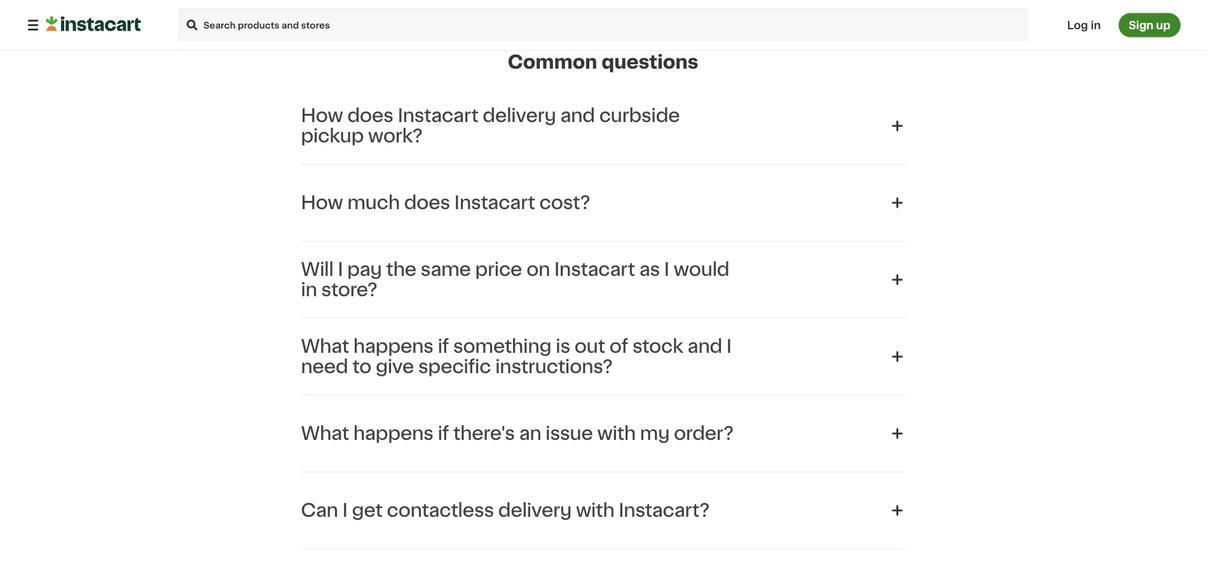 Task type: describe. For each thing, give the bounding box(es) containing it.
my
[[640, 425, 670, 442]]

instacart inside how does instacart delivery and curbside pickup work?
[[398, 107, 479, 124]]

is
[[556, 338, 571, 355]]

in inside button
[[1091, 20, 1101, 31]]

delivery inside how does instacart delivery and curbside pickup work?
[[483, 107, 556, 124]]

will
[[301, 261, 334, 278]]

questions
[[602, 53, 699, 71]]

sign up button
[[1119, 13, 1181, 37]]

stock
[[633, 338, 684, 355]]

what for what happens if something is out of stock and i need to give specific instructions?
[[301, 338, 349, 355]]

issue
[[546, 425, 593, 442]]

can i get contactless delivery with instacart? button
[[301, 488, 906, 534]]

common
[[508, 53, 598, 71]]

can
[[301, 502, 338, 519]]

instructions?
[[496, 358, 613, 375]]

happens for something
[[354, 338, 434, 355]]

same
[[421, 261, 471, 278]]

how much does instacart cost?
[[301, 194, 590, 211]]

log
[[1068, 20, 1089, 31]]

the
[[386, 261, 417, 278]]

if for there's
[[438, 425, 449, 442]]

pay
[[347, 261, 382, 278]]

will i pay the same price on instacart as i would in store?
[[301, 261, 730, 299]]

store?
[[322, 281, 378, 299]]

happens for there's
[[354, 425, 434, 442]]

to
[[353, 358, 372, 375]]

contactless
[[387, 502, 494, 519]]

price
[[476, 261, 522, 278]]

does inside how does instacart delivery and curbside pickup work?
[[348, 107, 394, 124]]

how for how much does instacart cost?
[[301, 194, 343, 211]]

i inside can i get contactless delivery with instacart? "dropdown button"
[[343, 502, 348, 519]]

with inside dropdown button
[[598, 425, 636, 442]]

curbside
[[600, 107, 680, 124]]

what happens if there's an issue with my order?
[[301, 425, 734, 442]]

instacart home image
[[46, 16, 141, 31]]

log in
[[1068, 20, 1101, 31]]

specific
[[419, 358, 491, 375]]

i inside what happens if something is out of stock and i need to give specific instructions?
[[727, 338, 732, 355]]

how much does instacart cost? button
[[301, 180, 906, 226]]

give
[[376, 358, 414, 375]]

how for how does instacart delivery and curbside pickup work?
[[301, 107, 343, 124]]

work?
[[368, 127, 423, 145]]

on
[[527, 261, 550, 278]]

there's
[[454, 425, 515, 442]]

can i get contactless delivery with instacart?
[[301, 502, 710, 519]]



Task type: vqa. For each thing, say whether or not it's contained in the screenshot.
next
no



Task type: locate. For each thing, give the bounding box(es) containing it.
2 vertical spatial instacart
[[555, 261, 635, 278]]

1 horizontal spatial in
[[1091, 20, 1101, 31]]

1 horizontal spatial does
[[404, 194, 450, 211]]

1 horizontal spatial and
[[688, 338, 723, 355]]

if left there's
[[438, 425, 449, 442]]

does up work?
[[348, 107, 394, 124]]

0 vertical spatial instacart
[[398, 107, 479, 124]]

1 happens from the top
[[354, 338, 434, 355]]

log in button
[[1064, 13, 1105, 37]]

instacart
[[398, 107, 479, 124], [455, 194, 535, 211], [555, 261, 635, 278]]

delivery inside can i get contactless delivery with instacart? "dropdown button"
[[499, 502, 572, 519]]

get
[[352, 502, 383, 519]]

and inside how does instacart delivery and curbside pickup work?
[[561, 107, 595, 124]]

in right log
[[1091, 20, 1101, 31]]

happens inside what happens if something is out of stock and i need to give specific instructions?
[[354, 338, 434, 355]]

how
[[301, 107, 343, 124], [301, 194, 343, 211]]

sign up
[[1129, 20, 1171, 31]]

delivery
[[483, 107, 556, 124], [499, 502, 572, 519]]

0 horizontal spatial does
[[348, 107, 394, 124]]

i
[[338, 261, 343, 278], [665, 261, 670, 278], [727, 338, 732, 355], [343, 502, 348, 519]]

1 vertical spatial does
[[404, 194, 450, 211]]

0 horizontal spatial and
[[561, 107, 595, 124]]

how inside dropdown button
[[301, 194, 343, 211]]

1 vertical spatial delivery
[[499, 502, 572, 519]]

1 how from the top
[[301, 107, 343, 124]]

up
[[1157, 20, 1171, 31]]

1 what from the top
[[301, 338, 349, 355]]

if for something
[[438, 338, 449, 355]]

open main menu image
[[25, 17, 41, 33]]

0 vertical spatial in
[[1091, 20, 1101, 31]]

1 vertical spatial if
[[438, 425, 449, 442]]

would
[[674, 261, 730, 278]]

much
[[348, 194, 400, 211]]

2 if from the top
[[438, 425, 449, 442]]

what happens if something is out of stock and i need to give specific instructions? button
[[301, 334, 906, 380]]

instacart inside will i pay the same price on instacart as i would in store?
[[555, 261, 635, 278]]

1 vertical spatial with
[[576, 502, 615, 519]]

and inside what happens if something is out of stock and i need to give specific instructions?
[[688, 338, 723, 355]]

2 happens from the top
[[354, 425, 434, 442]]

happens
[[354, 338, 434, 355], [354, 425, 434, 442]]

1 vertical spatial happens
[[354, 425, 434, 442]]

with inside "dropdown button"
[[576, 502, 615, 519]]

1 vertical spatial how
[[301, 194, 343, 211]]

0 vertical spatial how
[[301, 107, 343, 124]]

of
[[610, 338, 629, 355]]

with
[[598, 425, 636, 442], [576, 502, 615, 519]]

pickup
[[301, 127, 364, 145]]

instacart?
[[619, 502, 710, 519]]

and right stock
[[688, 338, 723, 355]]

what for what happens if there's an issue with my order?
[[301, 425, 349, 442]]

an
[[519, 425, 542, 442]]

in
[[1091, 20, 1101, 31], [301, 281, 317, 299]]

0 vertical spatial and
[[561, 107, 595, 124]]

how does instacart delivery and curbside pickup work? button
[[301, 103, 906, 149]]

order?
[[674, 425, 734, 442]]

common questions
[[508, 53, 699, 71]]

will i pay the same price on instacart as i would in store? button
[[301, 257, 906, 303]]

does inside dropdown button
[[404, 194, 450, 211]]

and
[[561, 107, 595, 124], [688, 338, 723, 355]]

does
[[348, 107, 394, 124], [404, 194, 450, 211]]

0 vertical spatial if
[[438, 338, 449, 355]]

0 vertical spatial happens
[[354, 338, 434, 355]]

what happens if there's an issue with my order? button
[[301, 411, 906, 457]]

0 vertical spatial delivery
[[483, 107, 556, 124]]

1 vertical spatial in
[[301, 281, 317, 299]]

what inside what happens if something is out of stock and i need to give specific instructions?
[[301, 338, 349, 355]]

None search field
[[177, 7, 1030, 43]]

0 vertical spatial with
[[598, 425, 636, 442]]

what inside what happens if there's an issue with my order? dropdown button
[[301, 425, 349, 442]]

what
[[301, 338, 349, 355], [301, 425, 349, 442]]

in down will
[[301, 281, 317, 299]]

in inside will i pay the same price on instacart as i would in store?
[[301, 281, 317, 299]]

and down common at the top of the page
[[561, 107, 595, 124]]

need
[[301, 358, 348, 375]]

as
[[640, 261, 660, 278]]

0 vertical spatial what
[[301, 338, 349, 355]]

does right much
[[404, 194, 450, 211]]

if
[[438, 338, 449, 355], [438, 425, 449, 442]]

1 vertical spatial what
[[301, 425, 349, 442]]

0 horizontal spatial in
[[301, 281, 317, 299]]

1 vertical spatial and
[[688, 338, 723, 355]]

how inside how does instacart delivery and curbside pickup work?
[[301, 107, 343, 124]]

2 how from the top
[[301, 194, 343, 211]]

something
[[454, 338, 552, 355]]

out
[[575, 338, 606, 355]]

how left much
[[301, 194, 343, 211]]

how up pickup
[[301, 107, 343, 124]]

cost?
[[540, 194, 590, 211]]

how does instacart delivery and curbside pickup work?
[[301, 107, 680, 145]]

1 if from the top
[[438, 338, 449, 355]]

0 vertical spatial does
[[348, 107, 394, 124]]

what happens if something is out of stock and i need to give specific instructions?
[[301, 338, 732, 375]]

1 vertical spatial instacart
[[455, 194, 535, 211]]

if up specific
[[438, 338, 449, 355]]

sign
[[1129, 20, 1154, 31]]

2 what from the top
[[301, 425, 349, 442]]

if inside what happens if something is out of stock and i need to give specific instructions?
[[438, 338, 449, 355]]

Search field
[[177, 7, 1030, 43]]



